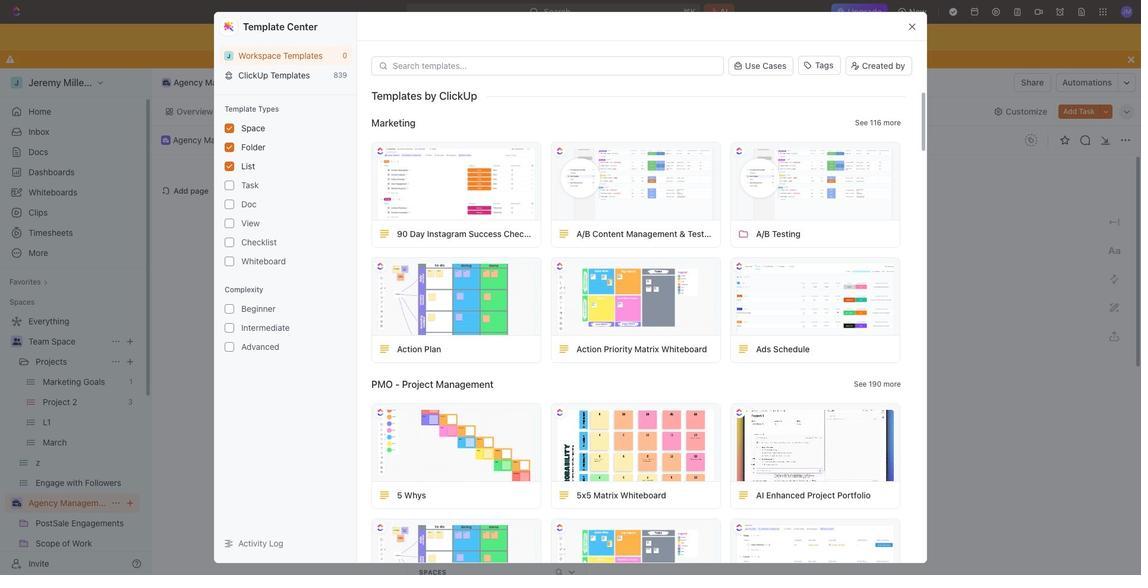 Task type: locate. For each thing, give the bounding box(es) containing it.
list template element
[[379, 229, 390, 239], [559, 229, 570, 239], [379, 344, 390, 355], [559, 344, 570, 355], [739, 344, 749, 355], [379, 490, 390, 501], [559, 490, 570, 501], [739, 490, 749, 501]]

business time image
[[163, 80, 170, 86], [12, 500, 21, 507]]

1 vertical spatial business time image
[[12, 500, 21, 507]]

business time image
[[163, 138, 169, 143]]

0 vertical spatial business time image
[[163, 80, 170, 86]]

None checkbox
[[225, 124, 234, 133], [225, 143, 234, 152], [225, 200, 234, 209], [225, 219, 234, 228], [225, 238, 234, 247], [225, 257, 234, 266], [225, 324, 234, 333], [225, 124, 234, 133], [225, 143, 234, 152], [225, 200, 234, 209], [225, 219, 234, 228], [225, 238, 234, 247], [225, 257, 234, 266], [225, 324, 234, 333]]

list template image
[[379, 344, 390, 355], [559, 344, 570, 355], [559, 490, 570, 501], [739, 490, 749, 501]]

None checkbox
[[225, 162, 234, 171], [225, 181, 234, 190], [225, 304, 234, 314], [225, 343, 234, 352], [225, 162, 234, 171], [225, 181, 234, 190], [225, 304, 234, 314], [225, 343, 234, 352]]

Search templates... text field
[[393, 61, 717, 71]]

folder template element
[[739, 229, 749, 239]]

sidebar navigation
[[0, 68, 152, 576]]

list template image
[[379, 229, 390, 239], [559, 229, 570, 239], [739, 344, 749, 355], [379, 490, 390, 501]]

tree
[[5, 312, 140, 576]]

folder template image
[[739, 229, 749, 239]]



Task type: describe. For each thing, give the bounding box(es) containing it.
0 horizontal spatial business time image
[[12, 500, 21, 507]]

1 horizontal spatial business time image
[[163, 80, 170, 86]]

tree inside sidebar navigation
[[5, 312, 140, 576]]

jeremy miller's workspace, , element
[[224, 51, 234, 60]]

user group image
[[12, 338, 21, 345]]



Task type: vqa. For each thing, say whether or not it's contained in the screenshot.
'Email, comma or space separated' text field
no



